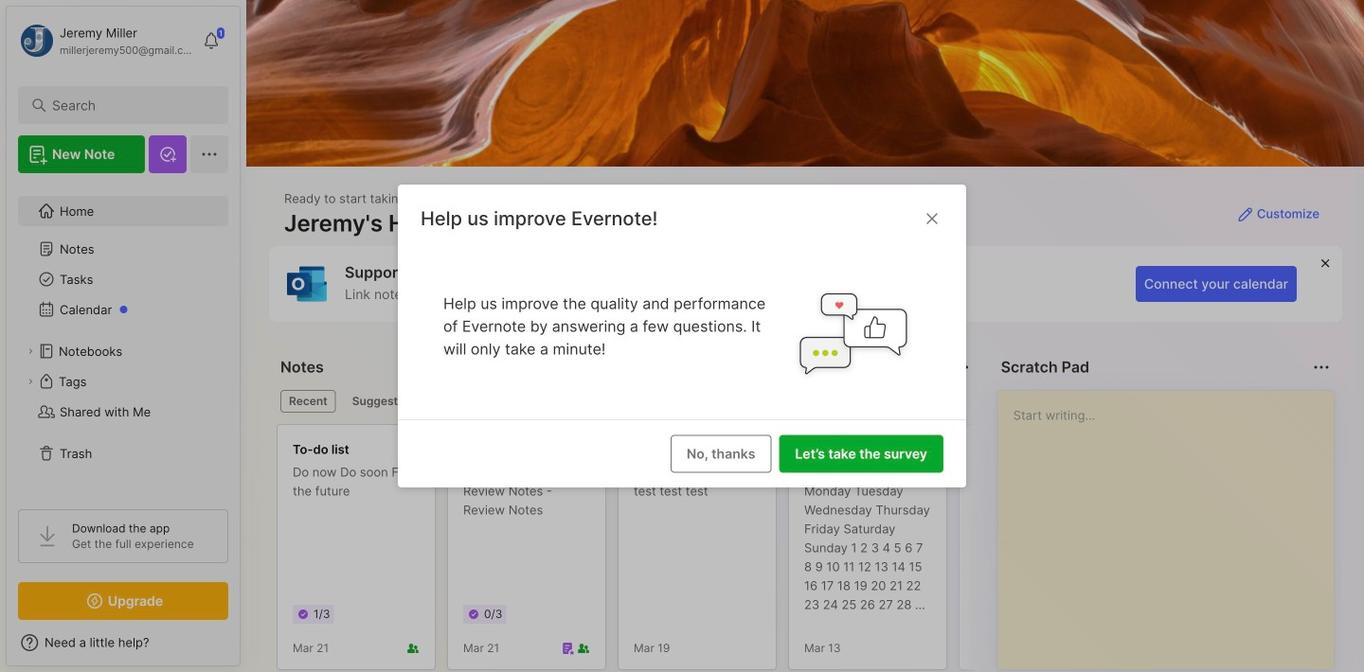 Task type: describe. For each thing, give the bounding box(es) containing it.
Start writing… text field
[[1013, 391, 1333, 655]]

expand notebooks image
[[25, 346, 36, 357]]

main element
[[0, 0, 246, 673]]

tree inside main element
[[7, 185, 240, 493]]



Task type: locate. For each thing, give the bounding box(es) containing it.
tree
[[7, 185, 240, 493]]

0 horizontal spatial tab
[[280, 390, 336, 413]]

close survey modal image
[[921, 207, 944, 230]]

none search field inside main element
[[52, 94, 203, 117]]

tab
[[280, 390, 336, 413], [344, 390, 420, 413]]

1 tab from the left
[[280, 390, 336, 413]]

2 tab from the left
[[344, 390, 420, 413]]

None search field
[[52, 94, 203, 117]]

row group
[[277, 424, 1364, 673]]

dialog
[[398, 185, 966, 488]]

Search text field
[[52, 97, 203, 115]]

1 horizontal spatial tab
[[344, 390, 420, 413]]

tab list
[[280, 390, 967, 413]]

expand tags image
[[25, 376, 36, 387]]



Task type: vqa. For each thing, say whether or not it's contained in the screenshot.
More actions 'field' to the right
no



